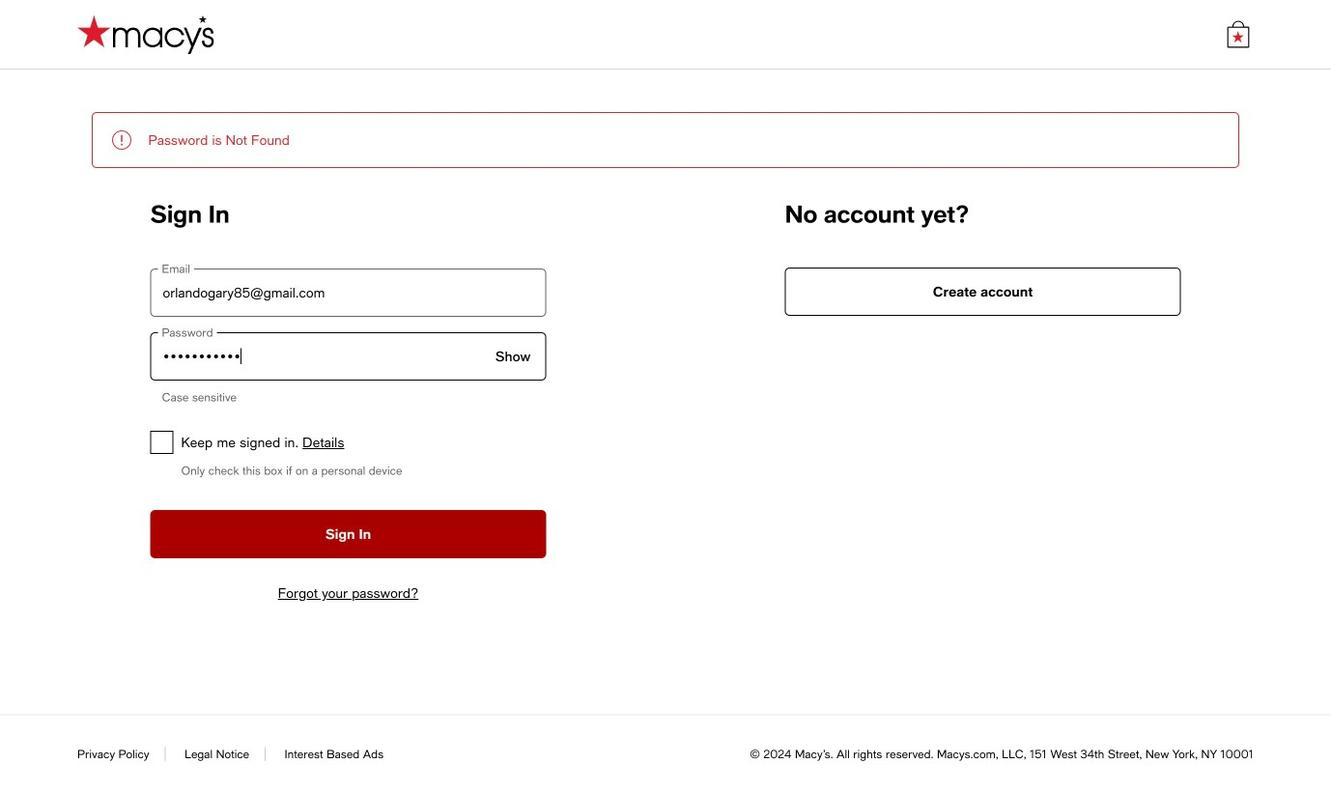 Task type: locate. For each thing, give the bounding box(es) containing it.
None checkbox
[[150, 431, 173, 454]]

  password field
[[150, 332, 546, 381]]

error image
[[110, 129, 133, 152]]

  email field
[[150, 269, 546, 317]]

shopping bag has 0 items image
[[1225, 21, 1252, 48]]



